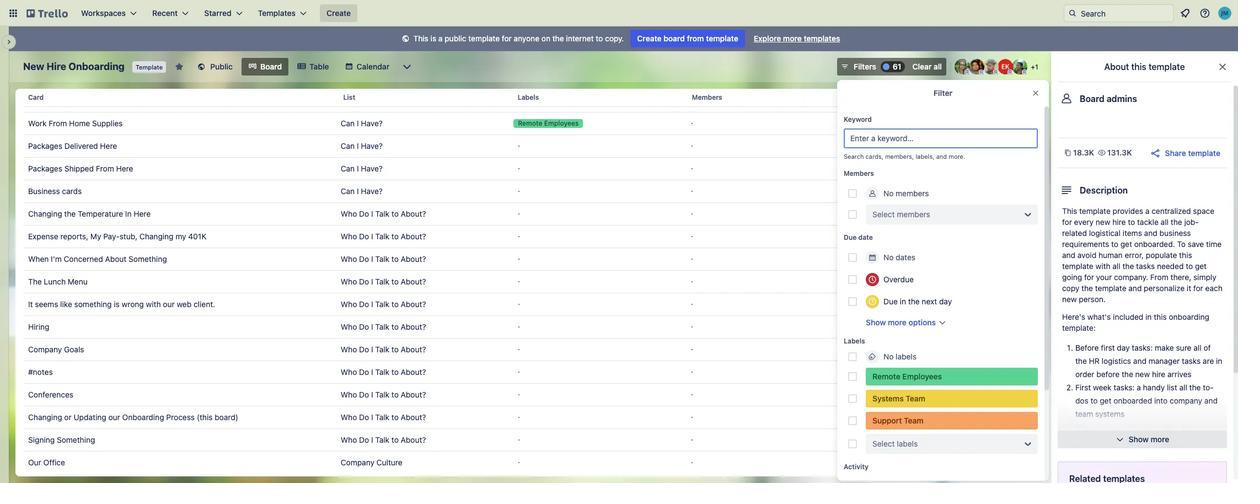 Task type: describe. For each thing, give the bounding box(es) containing it.
have? for here
[[361, 141, 383, 151]]

row containing business cards
[[24, 180, 1029, 203]]

list:
[[1119, 423, 1131, 432]]

9 about? from the top
[[401, 390, 426, 400]]

company culture
[[341, 458, 403, 467]]

about? for lunch
[[401, 277, 426, 286]]

members,
[[886, 153, 915, 160]]

this member is an admin of this workspace. image for "ellie kulick (elliekulick2)" image
[[1008, 70, 1013, 74]]

person.
[[1080, 295, 1106, 304]]

the up show more
[[1151, 423, 1162, 432]]

logistics
[[1102, 356, 1132, 366]]

1 vertical spatial changing
[[140, 232, 174, 241]]

board
[[664, 34, 685, 43]]

0 vertical spatial get
[[1121, 239, 1133, 249]]

i'm
[[51, 254, 62, 264]]

who do i talk to about? for it seems like something is wrong with our web client.
[[341, 300, 426, 309]]

2 vertical spatial here
[[134, 209, 151, 219]]

have? for from
[[361, 164, 383, 173]]

1
[[1036, 63, 1039, 71]]

who for hiring
[[341, 322, 357, 332]]

row containing it seems like something is wrong with our web client.
[[24, 293, 1029, 316]]

order
[[1076, 370, 1095, 379]]

team for support team
[[905, 416, 924, 425]]

space
[[1194, 206, 1215, 216]]

admins
[[1107, 94, 1138, 104]]

temperature
[[78, 209, 123, 219]]

create for create
[[327, 8, 351, 18]]

the down logistics
[[1122, 370, 1134, 379]]

members inside button
[[692, 93, 723, 102]]

about? for the
[[401, 209, 426, 219]]

2 horizontal spatial get
[[1196, 262, 1207, 271]]

for right it
[[1194, 284, 1204, 293]]

table
[[310, 62, 329, 71]]

template inside button
[[1189, 148, 1221, 158]]

show for show more options
[[866, 318, 886, 327]]

support team
[[873, 416, 924, 425]]

5 have? from the top
[[361, 187, 383, 196]]

a inside before first day tasks: make sure all of the hr logistics and manager tasks are in order before the new hire arrives first week tasks: a handy list all the to- dos to get onboarded into company and team systems who's who list: help the newbie orient themselves and learn all about the key people they'll encounter at work
[[1137, 383, 1142, 392]]

human
[[1099, 251, 1123, 260]]

stub,
[[120, 232, 137, 241]]

can i have? row
[[24, 89, 1029, 113]]

systems team
[[873, 394, 926, 403]]

labels button
[[514, 84, 688, 111]]

tackle
[[1138, 217, 1159, 227]]

customize views image
[[402, 61, 413, 72]]

first
[[1102, 343, 1116, 353]]

hiring
[[28, 322, 49, 332]]

here inside "link"
[[116, 164, 133, 173]]

workspaces button
[[74, 4, 144, 22]]

calendar link
[[338, 58, 396, 76]]

no labels
[[884, 352, 917, 361]]

talk for conferences
[[375, 390, 390, 400]]

talk for company goals
[[375, 345, 390, 354]]

explore
[[754, 34, 782, 43]]

Search field
[[1078, 5, 1174, 22]]

due for due date
[[844, 233, 857, 242]]

templates
[[804, 34, 841, 43]]

explore more templates
[[754, 34, 841, 43]]

time
[[1207, 239, 1222, 249]]

can for from
[[341, 164, 355, 173]]

requirements
[[1063, 239, 1110, 249]]

wrong
[[122, 300, 144, 309]]

this member is an admin of this workspace. image for chris temperson (christemperson) image
[[994, 70, 999, 74]]

anyone
[[514, 34, 540, 43]]

people
[[1076, 449, 1100, 459]]

copy
[[1063, 284, 1080, 293]]

filter
[[934, 88, 953, 98]]

and down tackle
[[1145, 228, 1158, 238]]

about? for or
[[401, 413, 426, 422]]

board link
[[242, 58, 289, 76]]

select for select labels
[[873, 439, 895, 449]]

updating
[[74, 413, 106, 422]]

due for due in the next day
[[884, 297, 898, 306]]

onboarding inside new hire onboarding text box
[[69, 61, 125, 72]]

all down human
[[1113, 262, 1121, 271]]

logistical
[[1090, 228, 1121, 238]]

in inside here's what's included in this onboarding template:
[[1146, 312, 1152, 322]]

hire inside this template provides a centralized space for every new hire to tackle all the job- related logistical items and business requirements to get onboarded. to save time and avoid human error, populate this template with all the tasks needed to get going for your company. from there, simply copy the template and personalize it for each new person.
[[1113, 217, 1127, 227]]

1 horizontal spatial color: green, title: "remote employees" element
[[866, 368, 1039, 386]]

error,
[[1125, 251, 1145, 260]]

process
[[166, 413, 195, 422]]

there,
[[1171, 273, 1192, 282]]

131.3k
[[1108, 148, 1133, 157]]

and down list:
[[1119, 436, 1132, 445]]

this for this template provides a centralized space for every new hire to tackle all the job- related logistical items and business requirements to get onboarded. to save time and avoid human error, populate this template with all the tasks needed to get going for your company. from there, simply copy the template and personalize it for each new person.
[[1063, 206, 1078, 216]]

with inside this template provides a centralized space for every new hire to tackle all the job- related logistical items and business requirements to get onboarded. to save time and avoid human error, populate this template with all the tasks needed to get going for your company. from there, simply copy the template and personalize it for each new person.
[[1096, 262, 1111, 271]]

web
[[177, 300, 192, 309]]

remote employees button
[[509, 113, 683, 135]]

row containing packages shipped from here
[[24, 157, 1029, 180]]

reports,
[[60, 232, 88, 241]]

this inside here's what's included in this onboarding template:
[[1155, 312, 1168, 322]]

row containing the lunch menu
[[24, 270, 1029, 294]]

row containing changing or updating our onboarding process (this board)
[[24, 406, 1029, 429]]

who inside before first day tasks: make sure all of the hr logistics and manager tasks are in order before the new hire arrives first week tasks: a handy list all the to- dos to get onboarded into company and team systems who's who list: help the newbie orient themselves and learn all about the key people they'll encounter at work
[[1100, 423, 1117, 432]]

8 about? from the top
[[401, 368, 426, 377]]

hire
[[47, 61, 66, 72]]

all right learn
[[1154, 436, 1162, 445]]

color: orange, title: "support team" element
[[866, 412, 1039, 430]]

dos
[[1076, 396, 1089, 406]]

needed
[[1158, 262, 1184, 271]]

who do i talk to about? for signing something
[[341, 435, 426, 445]]

all down the centralized
[[1161, 217, 1169, 227]]

who do i talk to about? for expense reports, my pay-stub, changing my 401k
[[341, 232, 426, 241]]

into
[[1155, 396, 1168, 406]]

the right on
[[553, 34, 564, 43]]

+ 1
[[1031, 63, 1039, 71]]

day inside before first day tasks: make sure all of the hr logistics and manager tasks are in order before the new hire arrives first week tasks: a handy list all the to- dos to get onboarded into company and team systems who's who list: help the newbie orient themselves and learn all about the key people they'll encounter at work
[[1118, 343, 1130, 353]]

0 vertical spatial about
[[1105, 62, 1130, 72]]

systems
[[1096, 409, 1125, 419]]

color: green, title: "remote employees" element inside remote employees button
[[514, 119, 584, 128]]

who do i talk to about? for when i'm concerned about something
[[341, 254, 426, 264]]

1 vertical spatial remote employees
[[873, 372, 943, 381]]

can i have? inside row
[[341, 96, 383, 105]]

labels,
[[916, 153, 935, 160]]

create board from template
[[638, 34, 739, 43]]

1 vertical spatial tasks:
[[1114, 383, 1135, 392]]

starred
[[204, 8, 232, 18]]

0 vertical spatial our
[[163, 300, 175, 309]]

do for changing the temperature in here
[[359, 209, 369, 219]]

labels for no labels
[[896, 352, 917, 361]]

i inside row
[[357, 96, 359, 105]]

shipped
[[64, 164, 94, 173]]

tasks inside before first day tasks: make sure all of the hr logistics and manager tasks are in order before the new hire arrives first week tasks: a handy list all the to- dos to get onboarded into company and team systems who's who list: help the newbie orient themselves and learn all about the key people they'll encounter at work
[[1183, 356, 1201, 366]]

1 horizontal spatial new
[[1096, 217, 1111, 227]]

about? for goals
[[401, 345, 426, 354]]

talk for the lunch menu
[[375, 277, 390, 286]]

onboarded
[[1114, 396, 1153, 406]]

do for expense reports, my pay-stub, changing my 401k
[[359, 232, 369, 241]]

a inside this template provides a centralized space for every new hire to tackle all the job- related logistical items and business requirements to get onboarded. to save time and avoid human error, populate this template with all the tasks needed to get going for your company. from there, simply copy the template and personalize it for each new person.
[[1146, 206, 1150, 216]]

new
[[23, 61, 44, 72]]

this member is an admin of this workspace. image for amy freiderson (amyfreiderson) image
[[965, 70, 970, 74]]

help
[[1133, 423, 1149, 432]]

talk for when i'm concerned about something
[[375, 254, 390, 264]]

talk for expense reports, my pay-stub, changing my 401k
[[375, 232, 390, 241]]

starred button
[[198, 4, 249, 22]]

who do i talk to about? for company goals
[[341, 345, 426, 354]]

remote for color: green, title: "remote employees" element within the remote employees button
[[518, 119, 543, 127]]

close popover image
[[1032, 89, 1041, 98]]

row containing company goals
[[24, 338, 1029, 361]]

board for board admins
[[1080, 94, 1105, 104]]

packages shipped from here
[[28, 164, 133, 173]]

employees for rightmost color: green, title: "remote employees" element
[[903, 372, 943, 381]]

select for select members
[[873, 210, 895, 219]]

talk for it seems like something is wrong with our web client.
[[375, 300, 390, 309]]

who for company goals
[[341, 345, 357, 354]]

key
[[1200, 436, 1212, 445]]

0 vertical spatial day
[[940, 297, 953, 306]]

more.
[[949, 153, 966, 160]]

row containing packages delivered here
[[24, 135, 1029, 158]]

do for hiring
[[359, 322, 369, 332]]

members for no members
[[896, 189, 930, 198]]

priscilla parjet (priscillaparjet) image
[[1013, 59, 1028, 74]]

expense reports, my pay-stub, changing my 401k link
[[28, 226, 332, 248]]

about? for i'm
[[401, 254, 426, 264]]

seems
[[35, 300, 58, 309]]

changing the temperature in here link
[[28, 203, 332, 225]]

description
[[1080, 185, 1129, 195]]

or
[[64, 413, 72, 422]]

1 horizontal spatial is
[[431, 34, 437, 43]]

talk for signing something
[[375, 435, 390, 445]]

search image
[[1069, 9, 1078, 18]]

5 can i have? from the top
[[341, 187, 383, 196]]

arrives
[[1168, 370, 1192, 379]]

options
[[909, 318, 936, 327]]

0 horizontal spatial is
[[114, 300, 120, 309]]

remote employees inside remote employees button
[[518, 119, 579, 127]]

andre gorte (andregorte) image
[[970, 59, 985, 74]]

get inside before first day tasks: make sure all of the hr logistics and manager tasks are in order before the new hire arrives first week tasks: a handy list all the to- dos to get onboarded into company and team systems who's who list: help the newbie orient themselves and learn all about the key people they'll encounter at work
[[1100, 396, 1112, 406]]

1 horizontal spatial something
[[129, 254, 167, 264]]

do for changing or updating our onboarding process (this board)
[[359, 413, 369, 422]]

color: yellow, title: "systems team" element
[[866, 390, 1039, 408]]

menu
[[68, 277, 88, 286]]

all left of on the bottom right of the page
[[1194, 343, 1202, 353]]

who do i talk to about? for changing the temperature in here
[[341, 209, 426, 219]]

do for company goals
[[359, 345, 369, 354]]

new hire onboarding
[[23, 61, 125, 72]]

clear all
[[913, 62, 943, 71]]

members for select members
[[897, 210, 931, 219]]

talk for #notes
[[375, 368, 390, 377]]

table containing can i have?
[[15, 84, 1045, 477]]

recent button
[[146, 4, 196, 22]]

packages for packages shipped from here
[[28, 164, 62, 173]]

the left key
[[1186, 436, 1198, 445]]

changing for temperature
[[28, 209, 62, 219]]

every
[[1075, 217, 1094, 227]]

my
[[90, 232, 101, 241]]

show more button
[[1058, 431, 1228, 449]]

+
[[1031, 63, 1036, 71]]

row containing when i'm concerned about something
[[24, 248, 1029, 271]]

card button
[[24, 84, 339, 111]]

this template provides a centralized space for every new hire to tackle all the job- related logistical items and business requirements to get onboarded. to save time and avoid human error, populate this template with all the tasks needed to get going for your company. from there, simply copy the template and personalize it for each new person.
[[1063, 206, 1223, 304]]

row containing hiring
[[24, 316, 1029, 339]]

who do i talk to about? for changing or updating our onboarding process (this board)
[[341, 413, 426, 422]]

the left "next"
[[909, 297, 920, 306]]



Task type: locate. For each thing, give the bounding box(es) containing it.
onboarding left the process
[[122, 413, 164, 422]]

can i have? for here
[[341, 141, 383, 151]]

0 horizontal spatial due
[[844, 233, 857, 242]]

10 row from the top
[[24, 293, 1029, 316]]

to inside before first day tasks: make sure all of the hr logistics and manager tasks are in order before the new hire arrives first week tasks: a handy list all the to- dos to get onboarded into company and team systems who's who list: help the newbie orient themselves and learn all about the key people they'll encounter at work
[[1091, 396, 1098, 406]]

company for company culture
[[341, 458, 375, 467]]

from right shipped
[[96, 164, 114, 173]]

8 talk from the top
[[375, 368, 390, 377]]

labels for select labels
[[897, 439, 918, 449]]

show for show more
[[1129, 435, 1149, 444]]

2 vertical spatial changing
[[28, 413, 62, 422]]

select
[[873, 210, 895, 219], [873, 439, 895, 449]]

expense reports, my pay-stub, changing my 401k
[[28, 232, 207, 241]]

employees for color: green, title: "remote employees" element within the remote employees button
[[545, 119, 579, 127]]

conferences
[[28, 390, 73, 400]]

1 vertical spatial get
[[1196, 262, 1207, 271]]

3 who do i talk to about? from the top
[[341, 254, 426, 264]]

the up person.
[[1082, 284, 1094, 293]]

hire up handy
[[1153, 370, 1166, 379]]

company left culture
[[341, 458, 375, 467]]

job-
[[1185, 217, 1200, 227]]

due date
[[844, 233, 873, 242]]

4 have? from the top
[[361, 164, 383, 173]]

office
[[43, 458, 65, 467]]

0 horizontal spatial color: green, title: "remote employees" element
[[514, 119, 584, 128]]

members down no members
[[897, 210, 931, 219]]

4 talk from the top
[[375, 277, 390, 286]]

no left dates
[[884, 253, 894, 262]]

chris temperson (christemperson) image
[[984, 59, 999, 74]]

1 horizontal spatial company
[[341, 458, 375, 467]]

new
[[1096, 217, 1111, 227], [1063, 295, 1077, 304], [1136, 370, 1151, 379]]

something down the stub,
[[129, 254, 167, 264]]

this for this is a public template for anyone on the internet to copy.
[[414, 34, 429, 43]]

color: green, title: "remote employees" element down can i have? row
[[514, 119, 584, 128]]

who for changing or updating our onboarding process (this board)
[[341, 413, 357, 422]]

team right systems
[[906, 394, 926, 403]]

1 vertical spatial select
[[873, 439, 895, 449]]

a up onboarded
[[1137, 383, 1142, 392]]

this member is an admin of this workspace. image right chris temperson (christemperson) image
[[1008, 70, 1013, 74]]

5 talk from the top
[[375, 300, 390, 309]]

hire down "provides"
[[1113, 217, 1127, 227]]

can i have? for home
[[341, 119, 383, 128]]

star or unstar board image
[[175, 62, 184, 71]]

and right logistics
[[1134, 356, 1147, 366]]

1 vertical spatial tasks
[[1183, 356, 1201, 366]]

more for templates
[[784, 34, 802, 43]]

this member is an admin of this workspace. image
[[979, 70, 984, 74], [1008, 70, 1013, 74]]

3 talk from the top
[[375, 254, 390, 264]]

all right the clear
[[934, 62, 943, 71]]

concerned
[[64, 254, 103, 264]]

in
[[125, 209, 132, 219]]

due in the next day
[[884, 297, 953, 306]]

cards,
[[866, 153, 884, 160]]

company goals
[[28, 345, 84, 354]]

who for #notes
[[341, 368, 357, 377]]

for up related
[[1063, 217, 1073, 227]]

5 can from the top
[[341, 187, 355, 196]]

before
[[1097, 370, 1120, 379]]

tasks
[[1137, 262, 1156, 271], [1183, 356, 1201, 366]]

this member is an admin of this workspace. image left chris temperson (christemperson) image
[[965, 70, 970, 74]]

keyword
[[844, 115, 872, 124]]

0 vertical spatial labels
[[518, 93, 539, 102]]

more left options on the right bottom
[[888, 318, 907, 327]]

1 vertical spatial color: green, title: "remote employees" element
[[866, 368, 1039, 386]]

create for create board from template
[[638, 34, 662, 43]]

simply
[[1194, 273, 1217, 282]]

0 vertical spatial due
[[844, 233, 857, 242]]

7 row from the top
[[24, 225, 1029, 248]]

row containing our office
[[24, 451, 1029, 475]]

no dates
[[884, 253, 916, 262]]

who for expense reports, my pay-stub, changing my 401k
[[341, 232, 357, 241]]

0 vertical spatial tasks:
[[1133, 343, 1154, 353]]

15 row from the top
[[24, 406, 1029, 429]]

in
[[900, 297, 907, 306], [1146, 312, 1152, 322], [1217, 356, 1223, 366]]

make
[[1156, 343, 1175, 353]]

this right sm 'icon' on the left of page
[[414, 34, 429, 43]]

0 horizontal spatial this
[[1132, 62, 1147, 72]]

changing inside "link"
[[28, 413, 62, 422]]

learn
[[1134, 436, 1152, 445]]

clear all button
[[909, 58, 947, 76]]

a left public
[[439, 34, 443, 43]]

0 horizontal spatial labels
[[518, 93, 539, 102]]

0 horizontal spatial new
[[1063, 295, 1077, 304]]

with
[[1096, 262, 1111, 271], [146, 300, 161, 309]]

4 can i have? from the top
[[341, 164, 383, 173]]

who do i talk to about? for #notes
[[341, 368, 426, 377]]

who for the lunch menu
[[341, 277, 357, 286]]

1 horizontal spatial members
[[844, 169, 875, 178]]

the inside "changing the temperature in here" link
[[64, 209, 76, 219]]

due
[[844, 233, 857, 242], [884, 297, 898, 306]]

team right support
[[905, 416, 924, 425]]

7 who do i talk to about? from the top
[[341, 345, 426, 354]]

3 row from the top
[[24, 135, 1029, 158]]

1 horizontal spatial this
[[1063, 206, 1078, 216]]

before
[[1076, 343, 1099, 353]]

row containing card
[[24, 84, 1037, 111]]

business cards
[[28, 187, 82, 196]]

company
[[1170, 396, 1203, 406]]

this member is an admin of this workspace. image for andre gorte (andregorte) icon
[[979, 70, 984, 74]]

team
[[1076, 409, 1094, 419]]

is left wrong
[[114, 300, 120, 309]]

no for no labels
[[884, 352, 894, 361]]

0 horizontal spatial more
[[784, 34, 802, 43]]

open information menu image
[[1200, 8, 1211, 19]]

with up your
[[1096, 262, 1111, 271]]

for left anyone
[[502, 34, 512, 43]]

something
[[74, 300, 112, 309]]

1 vertical spatial this
[[1180, 251, 1193, 260]]

business cards link
[[28, 180, 332, 203]]

1 packages from the top
[[28, 141, 62, 151]]

sm image
[[400, 34, 411, 45]]

remote up systems
[[873, 372, 901, 381]]

1 horizontal spatial with
[[1096, 262, 1111, 271]]

7 about? from the top
[[401, 345, 426, 354]]

0 vertical spatial remote
[[518, 119, 543, 127]]

11 row from the top
[[24, 316, 1029, 339]]

0 vertical spatial this
[[1132, 62, 1147, 72]]

from inside 'work from home supplies' link
[[49, 119, 67, 128]]

row containing expense reports, my pay-stub, changing my 401k
[[24, 225, 1029, 248]]

0 vertical spatial employees
[[545, 119, 579, 127]]

1 horizontal spatial day
[[1118, 343, 1130, 353]]

1 do from the top
[[359, 209, 369, 219]]

1 vertical spatial from
[[96, 164, 114, 173]]

2 select from the top
[[873, 439, 895, 449]]

company up #notes
[[28, 345, 62, 354]]

who do i talk to about? for hiring
[[341, 322, 426, 332]]

1 vertical spatial day
[[1118, 343, 1130, 353]]

table
[[15, 84, 1045, 477]]

remote for rightmost color: green, title: "remote employees" element
[[873, 372, 901, 381]]

supplies
[[92, 119, 123, 128]]

1 this member is an admin of this workspace. image from the left
[[965, 70, 970, 74]]

0 vertical spatial something
[[129, 254, 167, 264]]

do for it seems like something is wrong with our web client.
[[359, 300, 369, 309]]

1 horizontal spatial remote
[[873, 372, 901, 381]]

do for #notes
[[359, 368, 369, 377]]

0 horizontal spatial remote employees
[[518, 119, 579, 127]]

new up logistical
[[1096, 217, 1111, 227]]

culture
[[377, 458, 403, 467]]

changing or updating our onboarding process (this board) link
[[28, 407, 332, 429]]

1 who do i talk to about? from the top
[[341, 209, 426, 219]]

packages inside "link"
[[28, 164, 62, 173]]

here
[[100, 141, 117, 151], [116, 164, 133, 173], [134, 209, 151, 219]]

10 do from the top
[[359, 413, 369, 422]]

all
[[934, 62, 943, 71], [1161, 217, 1169, 227], [1113, 262, 1121, 271], [1194, 343, 1202, 353], [1180, 383, 1188, 392], [1154, 436, 1162, 445]]

2 vertical spatial this
[[1155, 312, 1168, 322]]

9 who do i talk to about? from the top
[[341, 390, 426, 400]]

labels inside button
[[518, 93, 539, 102]]

tasks inside this template provides a centralized space for every new hire to tackle all the job- related logistical items and business requirements to get onboarded. to save time and avoid human error, populate this template with all the tasks needed to get going for your company. from there, simply copy the template and personalize it for each new person.
[[1137, 262, 1156, 271]]

can i have? for from
[[341, 164, 383, 173]]

get down the week at right
[[1100, 396, 1112, 406]]

this left onboarding
[[1155, 312, 1168, 322]]

newbie
[[1164, 423, 1190, 432]]

items
[[1123, 228, 1143, 238]]

table link
[[291, 58, 336, 76]]

1 no from the top
[[884, 189, 894, 198]]

this down 'to'
[[1180, 251, 1193, 260]]

5 about? from the top
[[401, 300, 426, 309]]

no up select members
[[884, 189, 894, 198]]

in up the show more options
[[900, 297, 907, 306]]

9 row from the top
[[24, 270, 1029, 294]]

this member is an admin of this workspace. image right andre gorte (andregorte) icon
[[994, 70, 999, 74]]

0 horizontal spatial show
[[866, 318, 886, 327]]

is
[[431, 34, 437, 43], [114, 300, 120, 309]]

row containing changing the temperature in here
[[24, 203, 1029, 226]]

create board from template link
[[631, 30, 745, 47]]

6 talk from the top
[[375, 322, 390, 332]]

public button
[[191, 58, 239, 76]]

0 vertical spatial select
[[873, 210, 895, 219]]

2 talk from the top
[[375, 232, 390, 241]]

3 can from the top
[[341, 141, 355, 151]]

client.
[[194, 300, 215, 309]]

0 horizontal spatial this member is an admin of this workspace. image
[[979, 70, 984, 74]]

12 row from the top
[[24, 338, 1029, 361]]

1 vertical spatial no
[[884, 253, 894, 262]]

hire inside before first day tasks: make sure all of the hr logistics and manager tasks are in order before the new hire arrives first week tasks: a handy list all the to- dos to get onboarded into company and team systems who's who list: help the newbie orient themselves and learn all about the key people they'll encounter at work
[[1153, 370, 1166, 379]]

employees inside button
[[545, 119, 579, 127]]

manager
[[1149, 356, 1181, 366]]

1 vertical spatial about
[[105, 254, 127, 264]]

color: green, title: "remote employees" element up color: yellow, title: "systems team" element
[[866, 368, 1039, 386]]

1 vertical spatial labels
[[897, 439, 918, 449]]

0 vertical spatial members
[[692, 93, 723, 102]]

week
[[1094, 383, 1112, 392]]

2 horizontal spatial new
[[1136, 370, 1151, 379]]

company inside company goals "link"
[[28, 345, 62, 354]]

11 do from the top
[[359, 435, 369, 445]]

this member is an admin of this workspace. image left the +
[[1023, 70, 1028, 74]]

11 about? from the top
[[401, 435, 426, 445]]

new down copy
[[1063, 295, 1077, 304]]

orient
[[1192, 423, 1212, 432]]

signing something link
[[28, 429, 332, 451]]

share template button
[[1150, 147, 1221, 159]]

1 horizontal spatial create
[[638, 34, 662, 43]]

changing down business
[[28, 209, 62, 219]]

3 can i have? from the top
[[341, 141, 383, 151]]

new up handy
[[1136, 370, 1151, 379]]

and down company. at the right of the page
[[1129, 284, 1143, 293]]

when
[[28, 254, 49, 264]]

select down support
[[873, 439, 895, 449]]

packages for packages delivered here
[[28, 141, 62, 151]]

card
[[28, 93, 44, 102]]

0 horizontal spatial tasks
[[1137, 262, 1156, 271]]

changing left "my"
[[140, 232, 174, 241]]

who do i talk to about? for the lunch menu
[[341, 277, 426, 286]]

do for signing something
[[359, 435, 369, 445]]

1 vertical spatial our
[[108, 413, 120, 422]]

5 who do i talk to about? from the top
[[341, 300, 426, 309]]

personalize
[[1145, 284, 1185, 293]]

5 row from the top
[[24, 180, 1029, 203]]

4 who do i talk to about? from the top
[[341, 277, 426, 286]]

row containing work from home supplies
[[24, 112, 1029, 135]]

1 vertical spatial show
[[1129, 435, 1149, 444]]

0 horizontal spatial our
[[108, 413, 120, 422]]

2 this member is an admin of this workspace. image from the left
[[1008, 70, 1013, 74]]

1 horizontal spatial in
[[1146, 312, 1152, 322]]

2 no from the top
[[884, 253, 894, 262]]

row containing conferences
[[24, 384, 1029, 407]]

sure
[[1177, 343, 1192, 353]]

it seems like something is wrong with our web client.
[[28, 300, 215, 309]]

2 row from the top
[[24, 112, 1029, 135]]

10 talk from the top
[[375, 413, 390, 422]]

from up personalize at the bottom of the page
[[1151, 273, 1169, 282]]

1 vertical spatial hire
[[1153, 370, 1166, 379]]

6 about? from the top
[[401, 322, 426, 332]]

3 this member is an admin of this workspace. image from the left
[[1023, 70, 1028, 74]]

2 vertical spatial from
[[1151, 273, 1169, 282]]

0 vertical spatial from
[[49, 119, 67, 128]]

1 vertical spatial create
[[638, 34, 662, 43]]

1 vertical spatial remote
[[873, 372, 901, 381]]

team inside color: orange, title: "support team" element
[[905, 416, 924, 425]]

remote down can i have? row
[[518, 119, 543, 127]]

do
[[359, 209, 369, 219], [359, 232, 369, 241], [359, 254, 369, 264], [359, 277, 369, 286], [359, 300, 369, 309], [359, 322, 369, 332], [359, 345, 369, 354], [359, 368, 369, 377], [359, 390, 369, 400], [359, 413, 369, 422], [359, 435, 369, 445]]

lunch
[[44, 277, 66, 286]]

1 horizontal spatial due
[[884, 297, 898, 306]]

6 who do i talk to about? from the top
[[341, 322, 426, 332]]

more inside button
[[888, 318, 907, 327]]

board left the admins
[[1080, 94, 1105, 104]]

0 horizontal spatial in
[[900, 297, 907, 306]]

select up "date"
[[873, 210, 895, 219]]

talk for changing the temperature in here
[[375, 209, 390, 219]]

1 vertical spatial members
[[844, 169, 875, 178]]

tasks: up onboarded
[[1114, 383, 1135, 392]]

from right the work at the left of the page
[[49, 119, 67, 128]]

0 horizontal spatial company
[[28, 345, 62, 354]]

onboarding inside 'changing or updating our onboarding process (this board)' "link"
[[122, 413, 164, 422]]

back to home image
[[26, 4, 68, 22]]

about this template
[[1105, 62, 1186, 72]]

4 about? from the top
[[401, 277, 426, 286]]

who do i talk to about? for conferences
[[341, 390, 426, 400]]

tasks down sure
[[1183, 356, 1201, 366]]

0 horizontal spatial get
[[1100, 396, 1112, 406]]

save
[[1189, 239, 1205, 249]]

0 notifications image
[[1179, 7, 1193, 20]]

who for signing something
[[341, 435, 357, 445]]

1 have? from the top
[[361, 96, 383, 105]]

internet
[[566, 34, 594, 43]]

0 vertical spatial new
[[1096, 217, 1111, 227]]

due up the show more options
[[884, 297, 898, 306]]

packages shipped from here link
[[28, 158, 332, 180]]

tasks down error,
[[1137, 262, 1156, 271]]

7 talk from the top
[[375, 345, 390, 354]]

0 vertical spatial team
[[906, 394, 926, 403]]

do for when i'm concerned about something
[[359, 254, 369, 264]]

and down to-
[[1205, 396, 1218, 406]]

primary element
[[0, 0, 1239, 26]]

get
[[1121, 239, 1133, 249], [1196, 262, 1207, 271], [1100, 396, 1112, 406]]

0 vertical spatial tasks
[[1137, 262, 1156, 271]]

team for systems team
[[906, 394, 926, 403]]

have? for home
[[361, 119, 383, 128]]

0 horizontal spatial hire
[[1113, 217, 1127, 227]]

changing for updating
[[28, 413, 62, 422]]

all inside button
[[934, 62, 943, 71]]

get down items
[[1121, 239, 1133, 249]]

2 this member is an admin of this workspace. image from the left
[[994, 70, 999, 74]]

the left to-
[[1190, 383, 1202, 392]]

1 vertical spatial here
[[116, 164, 133, 173]]

4 can from the top
[[341, 164, 355, 173]]

and left more.
[[937, 153, 948, 160]]

do for conferences
[[359, 390, 369, 400]]

populate
[[1147, 251, 1178, 260]]

0 vertical spatial this
[[414, 34, 429, 43]]

about? for reports,
[[401, 232, 426, 241]]

in inside before first day tasks: make sure all of the hr logistics and manager tasks are in order before the new hire arrives first week tasks: a handy list all the to- dos to get onboarded into company and team systems who's who list: help the newbie orient themselves and learn all about the key people they'll encounter at work
[[1217, 356, 1223, 366]]

2 horizontal spatial this member is an admin of this workspace. image
[[1023, 70, 1028, 74]]

8 row from the top
[[24, 248, 1029, 271]]

new inside before first day tasks: make sure all of the hr logistics and manager tasks are in order before the new hire arrives first week tasks: a handy list all the to- dos to get onboarded into company and team systems who's who list: help the newbie orient themselves and learn all about the key people they'll encounter at work
[[1136, 370, 1151, 379]]

2 vertical spatial get
[[1100, 396, 1112, 406]]

0 vertical spatial in
[[900, 297, 907, 306]]

activity
[[844, 463, 869, 471]]

more inside 'button'
[[1151, 435, 1170, 444]]

3 have? from the top
[[361, 141, 383, 151]]

0 horizontal spatial create
[[327, 8, 351, 18]]

more for options
[[888, 318, 907, 327]]

here up in
[[116, 164, 133, 173]]

2 horizontal spatial a
[[1146, 206, 1150, 216]]

2 packages from the top
[[28, 164, 62, 173]]

about inside row
[[105, 254, 127, 264]]

ellie kulick (elliekulick2) image
[[998, 59, 1014, 74]]

our right updating
[[108, 413, 120, 422]]

10 who do i talk to about? from the top
[[341, 413, 426, 422]]

3 no from the top
[[884, 352, 894, 361]]

3 about? from the top
[[401, 254, 426, 264]]

1 horizontal spatial board
[[1080, 94, 1105, 104]]

9 do from the top
[[359, 390, 369, 400]]

about down expense reports, my pay-stub, changing my 401k at the top left of page
[[105, 254, 127, 264]]

1 talk from the top
[[375, 209, 390, 219]]

included
[[1114, 312, 1144, 322]]

who for when i'm concerned about something
[[341, 254, 357, 264]]

8 do from the top
[[359, 368, 369, 377]]

11 talk from the top
[[375, 435, 390, 445]]

0 vertical spatial hire
[[1113, 217, 1127, 227]]

company for company goals
[[28, 345, 62, 354]]

the left hr
[[1076, 356, 1088, 366]]

clear
[[913, 62, 932, 71]]

row containing #notes
[[24, 361, 1029, 384]]

team inside color: yellow, title: "systems team" element
[[906, 394, 926, 403]]

6 row from the top
[[24, 203, 1029, 226]]

can for here
[[341, 141, 355, 151]]

5 do from the top
[[359, 300, 369, 309]]

1 horizontal spatial more
[[888, 318, 907, 327]]

amy freiderson (amyfreiderson) image
[[955, 59, 971, 74]]

1 this member is an admin of this workspace. image from the left
[[979, 70, 984, 74]]

2 about? from the top
[[401, 232, 426, 241]]

from inside packages shipped from here "link"
[[96, 164, 114, 173]]

7 do from the top
[[359, 345, 369, 354]]

employees down no labels
[[903, 372, 943, 381]]

board left the table link
[[260, 62, 282, 71]]

3 do from the top
[[359, 254, 369, 264]]

share template
[[1166, 148, 1221, 158]]

systems
[[873, 394, 904, 403]]

from inside this template provides a centralized space for every new hire to tackle all the job- related logistical items and business requirements to get onboarded. to save time and avoid human error, populate this template with all the tasks needed to get going for your company. from there, simply copy the template and personalize it for each new person.
[[1151, 273, 1169, 282]]

labels down show more options button on the bottom right of page
[[896, 352, 917, 361]]

2 who do i talk to about? from the top
[[341, 232, 426, 241]]

packages delivered here link
[[28, 135, 332, 157]]

2 vertical spatial no
[[884, 352, 894, 361]]

this member is an admin of this workspace. image
[[965, 70, 970, 74], [994, 70, 999, 74], [1023, 70, 1028, 74]]

my
[[176, 232, 186, 241]]

10 about? from the top
[[401, 413, 426, 422]]

labels down "support team"
[[897, 439, 918, 449]]

1 can from the top
[[341, 96, 355, 105]]

this up the admins
[[1132, 62, 1147, 72]]

remote employees down can i have? row
[[518, 119, 579, 127]]

1 horizontal spatial hire
[[1153, 370, 1166, 379]]

this member is an admin of this workspace. image for "priscilla parjet (priscillaparjet)" icon
[[1023, 70, 1028, 74]]

changing left or
[[28, 413, 62, 422]]

show inside button
[[866, 318, 886, 327]]

onboarding right hire
[[69, 61, 125, 72]]

1 row from the top
[[24, 84, 1037, 111]]

can for home
[[341, 119, 355, 128]]

our left web
[[163, 300, 175, 309]]

it
[[1187, 284, 1192, 293]]

1 horizontal spatial labels
[[844, 337, 866, 345]]

talk for changing or updating our onboarding process (this board)
[[375, 413, 390, 422]]

1 can i have? from the top
[[341, 96, 383, 105]]

0 vertical spatial here
[[100, 141, 117, 151]]

2 do from the top
[[359, 232, 369, 241]]

calendar
[[357, 62, 390, 71]]

2 horizontal spatial from
[[1151, 273, 1169, 282]]

17 row from the top
[[24, 451, 1029, 475]]

something inside 'link'
[[57, 435, 95, 445]]

day up logistics
[[1118, 343, 1130, 353]]

show up no labels
[[866, 318, 886, 327]]

signing
[[28, 435, 55, 445]]

0 vertical spatial onboarding
[[69, 61, 125, 72]]

2 vertical spatial in
[[1217, 356, 1223, 366]]

0 horizontal spatial this member is an admin of this workspace. image
[[965, 70, 970, 74]]

onboarding
[[69, 61, 125, 72], [122, 413, 164, 422]]

0 horizontal spatial with
[[146, 300, 161, 309]]

1 vertical spatial in
[[1146, 312, 1152, 322]]

board for board
[[260, 62, 282, 71]]

0 vertical spatial a
[[439, 34, 443, 43]]

members up select members
[[896, 189, 930, 198]]

the up the business on the top of the page
[[1171, 217, 1183, 227]]

0 vertical spatial changing
[[28, 209, 62, 219]]

tasks: left the make
[[1133, 343, 1154, 353]]

no for no members
[[884, 189, 894, 198]]

in right included
[[1146, 312, 1152, 322]]

6 do from the top
[[359, 322, 369, 332]]

1 horizontal spatial about
[[1105, 62, 1130, 72]]

talk for hiring
[[375, 322, 390, 332]]

here down supplies
[[100, 141, 117, 151]]

13 row from the top
[[24, 361, 1029, 384]]

for left your
[[1085, 273, 1095, 282]]

row containing signing something
[[24, 429, 1029, 452]]

8 who do i talk to about? from the top
[[341, 368, 426, 377]]

recent
[[152, 8, 178, 18]]

show down help
[[1129, 435, 1149, 444]]

this up every
[[1063, 206, 1078, 216]]

who for conferences
[[341, 390, 357, 400]]

1 about? from the top
[[401, 209, 426, 219]]

day
[[940, 297, 953, 306], [1118, 343, 1130, 353]]

0 vertical spatial board
[[260, 62, 282, 71]]

create inside button
[[327, 8, 351, 18]]

can inside row
[[341, 96, 355, 105]]

0 horizontal spatial day
[[940, 297, 953, 306]]

each
[[1206, 284, 1223, 293]]

2 can i have? from the top
[[341, 119, 383, 128]]

9 talk from the top
[[375, 390, 390, 400]]

no for no dates
[[884, 253, 894, 262]]

#notes link
[[28, 361, 332, 384]]

all right list
[[1180, 383, 1188, 392]]

about? for seems
[[401, 300, 426, 309]]

members button
[[688, 84, 862, 111]]

2 horizontal spatial in
[[1217, 356, 1223, 366]]

this is a public template for anyone on the internet to copy.
[[414, 34, 624, 43]]

next
[[922, 297, 938, 306]]

4 do from the top
[[359, 277, 369, 286]]

create button
[[320, 4, 358, 22]]

remote employees down no labels
[[873, 372, 943, 381]]

this inside this template provides a centralized space for every new hire to tackle all the job- related logistical items and business requirements to get onboarded. to save time and avoid human error, populate this template with all the tasks needed to get going for your company. from there, simply copy the template and personalize it for each new person.
[[1063, 206, 1078, 216]]

1 vertical spatial something
[[57, 435, 95, 445]]

and left the avoid
[[1063, 251, 1076, 260]]

this member is an admin of this workspace. image right amy freiderson (amyfreiderson) image
[[979, 70, 984, 74]]

get up 'simply'
[[1196, 262, 1207, 271]]

templates
[[258, 8, 296, 18]]

4 row from the top
[[24, 157, 1029, 180]]

2 have? from the top
[[361, 119, 383, 128]]

Enter a keyword… text field
[[844, 129, 1039, 148]]

packages down the work at the left of the page
[[28, 141, 62, 151]]

16 row from the top
[[24, 429, 1029, 452]]

have? inside row
[[361, 96, 383, 105]]

our inside "link"
[[108, 413, 120, 422]]

1 horizontal spatial get
[[1121, 239, 1133, 249]]

due left "date"
[[844, 233, 857, 242]]

who for changing the temperature in here
[[341, 209, 357, 219]]

do for the lunch menu
[[359, 277, 369, 286]]

packages up business
[[28, 164, 62, 173]]

the down 'cards'
[[64, 209, 76, 219]]

color: green, title: "remote employees" element
[[514, 119, 584, 128], [866, 368, 1039, 386]]

who for it seems like something is wrong with our web client.
[[341, 300, 357, 309]]

11 who do i talk to about? from the top
[[341, 435, 426, 445]]

0 vertical spatial more
[[784, 34, 802, 43]]

2 can from the top
[[341, 119, 355, 128]]

about? for something
[[401, 435, 426, 445]]

0 horizontal spatial a
[[439, 34, 443, 43]]

the up company. at the right of the page
[[1123, 262, 1135, 271]]

1 vertical spatial members
[[897, 210, 931, 219]]

1 horizontal spatial from
[[96, 164, 114, 173]]

0 horizontal spatial something
[[57, 435, 95, 445]]

14 row from the top
[[24, 384, 1029, 407]]

1 vertical spatial team
[[905, 416, 924, 425]]

1 vertical spatial packages
[[28, 164, 62, 173]]

show inside 'button'
[[1129, 435, 1149, 444]]

company
[[28, 345, 62, 354], [341, 458, 375, 467]]

no members
[[884, 189, 930, 198]]

row
[[24, 84, 1037, 111], [24, 112, 1029, 135], [24, 135, 1029, 158], [24, 157, 1029, 180], [24, 180, 1029, 203], [24, 203, 1029, 226], [24, 225, 1029, 248], [24, 248, 1029, 271], [24, 270, 1029, 294], [24, 293, 1029, 316], [24, 316, 1029, 339], [24, 338, 1029, 361], [24, 361, 1029, 384], [24, 384, 1029, 407], [24, 406, 1029, 429], [24, 429, 1029, 452], [24, 451, 1029, 475]]

remote inside button
[[518, 119, 543, 127]]

this
[[414, 34, 429, 43], [1063, 206, 1078, 216]]

jeremy miller (jeremymiller198) image
[[1219, 7, 1232, 20]]

something down or
[[57, 435, 95, 445]]

to-
[[1204, 383, 1214, 392]]

this inside this template provides a centralized space for every new hire to tackle all the job- related logistical items and business requirements to get onboarded. to save time and avoid human error, populate this template with all the tasks needed to get going for your company. from there, simply copy the template and personalize it for each new person.
[[1180, 251, 1193, 260]]

with right wrong
[[146, 300, 161, 309]]

1 select from the top
[[873, 210, 895, 219]]

(this
[[197, 413, 213, 422]]

Board name text field
[[18, 58, 130, 76]]

here's
[[1063, 312, 1086, 322]]

day right "next"
[[940, 297, 953, 306]]

more up at
[[1151, 435, 1170, 444]]

0 vertical spatial members
[[896, 189, 930, 198]]

0 horizontal spatial this
[[414, 34, 429, 43]]

0 vertical spatial is
[[431, 34, 437, 43]]



Task type: vqa. For each thing, say whether or not it's contained in the screenshot.


